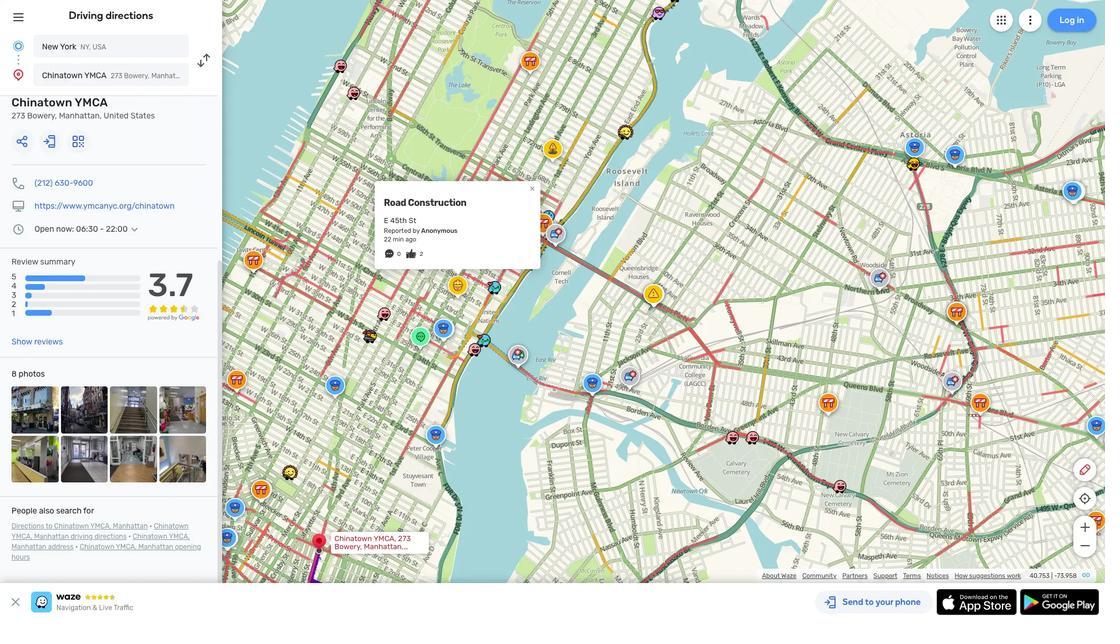 Task type: vqa. For each thing, say whether or not it's contained in the screenshot.
-
yes



Task type: locate. For each thing, give the bounding box(es) containing it.
people
[[12, 507, 37, 516]]

current location image
[[12, 39, 25, 53]]

9600
[[73, 178, 93, 188]]

273
[[111, 72, 122, 80], [12, 111, 25, 121], [398, 535, 411, 543]]

manhattan up hours at the bottom left of page
[[12, 543, 46, 552]]

bowery, inside chinatown ymca, 273 bowery, manhattan, united states
[[334, 543, 362, 551]]

2
[[420, 251, 423, 258], [12, 300, 16, 310]]

states inside chinatown ymca, 273 bowery, manhattan, united states
[[359, 551, 382, 560]]

opening
[[175, 543, 201, 552]]

-
[[100, 224, 104, 234], [1054, 573, 1057, 580]]

|
[[1051, 573, 1053, 580]]

1 vertical spatial 273
[[12, 111, 25, 121]]

2 vertical spatial states
[[359, 551, 382, 560]]

ymca down ny,
[[75, 96, 108, 109]]

manhattan left "opening"
[[138, 543, 173, 552]]

directions
[[106, 9, 153, 22], [95, 533, 127, 541]]

0 vertical spatial 2
[[420, 251, 423, 258]]

directions up chinatown ymca, manhattan opening hours
[[95, 533, 127, 541]]

ymca, for driving
[[12, 533, 32, 541]]

e 45th st reported by anonymous 22 min ago
[[384, 216, 458, 243]]

1 horizontal spatial 273
[[111, 72, 122, 80]]

chinatown ymca, manhattan opening hours
[[12, 543, 201, 562]]

manhattan inside chinatown ymca, manhattan opening hours
[[138, 543, 173, 552]]

0 horizontal spatial states
[[131, 111, 155, 121]]

0 vertical spatial united
[[190, 72, 211, 80]]

×
[[530, 183, 535, 194]]

clock image
[[12, 223, 25, 237]]

0 vertical spatial states
[[213, 72, 234, 80]]

community link
[[802, 573, 837, 580]]

terms
[[903, 573, 921, 580]]

reviews
[[34, 337, 63, 347]]

directions to chinatown ymca, manhattan
[[12, 523, 148, 531]]

ymca, inside chinatown ymca, 273 bowery, manhattan, united states
[[374, 535, 396, 543]]

ymca,
[[90, 523, 111, 531], [12, 533, 32, 541], [169, 533, 190, 541], [374, 535, 396, 543], [116, 543, 137, 552]]

1 vertical spatial ymca
[[75, 96, 108, 109]]

2 right 0
[[420, 251, 423, 258]]

2 horizontal spatial states
[[359, 551, 382, 560]]

1 horizontal spatial manhattan,
[[151, 72, 188, 80]]

navigation
[[56, 604, 91, 612]]

address
[[48, 543, 74, 552]]

image 3 of chinatown ymca, manhattan image
[[110, 387, 157, 434]]

live
[[99, 604, 112, 612]]

manhattan,
[[151, 72, 188, 80], [59, 111, 102, 121], [364, 543, 404, 551]]

manhattan inside chinatown ymca, manhattan driving directions
[[34, 533, 69, 541]]

pencil image
[[1078, 463, 1092, 477]]

40.753 | -73.958
[[1030, 573, 1077, 580]]

273 inside chinatown ymca, 273 bowery, manhattan, united states
[[398, 535, 411, 543]]

0 vertical spatial -
[[100, 224, 104, 234]]

manhattan up 'chinatown ymca, manhattan address' link
[[113, 523, 148, 531]]

people also search for
[[12, 507, 94, 516]]

traffic
[[114, 604, 133, 612]]

chinatown
[[42, 71, 83, 81], [12, 96, 72, 109], [54, 523, 89, 531], [154, 523, 189, 531], [133, 533, 167, 541], [334, 535, 372, 543], [80, 543, 114, 552]]

show reviews
[[12, 337, 63, 347]]

0 vertical spatial 273
[[111, 72, 122, 80]]

ymca down usa
[[84, 71, 107, 81]]

ymca
[[84, 71, 107, 81], [75, 96, 108, 109]]

2 vertical spatial 273
[[398, 535, 411, 543]]

construction
[[408, 197, 467, 208]]

1 horizontal spatial united
[[190, 72, 211, 80]]

directions right driving
[[106, 9, 153, 22]]

0 horizontal spatial manhattan,
[[59, 111, 102, 121]]

ymca, inside chinatown ymca, manhattan driving directions
[[12, 533, 32, 541]]

call image
[[12, 177, 25, 191]]

1 vertical spatial 2
[[12, 300, 16, 310]]

2 horizontal spatial 273
[[398, 535, 411, 543]]

0 horizontal spatial bowery,
[[27, 111, 57, 121]]

1 vertical spatial manhattan,
[[59, 111, 102, 121]]

630-
[[55, 178, 73, 188]]

2 vertical spatial manhattan,
[[364, 543, 404, 551]]

&
[[93, 604, 97, 612]]

photos
[[19, 370, 45, 379]]

zoom out image
[[1078, 539, 1092, 553]]

chinatown ymca, 273 bowery, manhattan, united states
[[334, 535, 411, 560]]

0 horizontal spatial 2
[[12, 300, 16, 310]]

ymca, inside chinatown ymca, manhattan address
[[169, 533, 190, 541]]

manhattan inside chinatown ymca, manhattan address
[[12, 543, 46, 552]]

manhattan
[[113, 523, 148, 531], [34, 533, 69, 541], [12, 543, 46, 552], [138, 543, 173, 552]]

2 horizontal spatial manhattan,
[[364, 543, 404, 551]]

chinatown inside chinatown ymca, manhattan address
[[133, 533, 167, 541]]

06:30
[[76, 224, 98, 234]]

2 vertical spatial bowery,
[[334, 543, 362, 551]]

states
[[213, 72, 234, 80], [131, 111, 155, 121], [359, 551, 382, 560]]

chinatown inside chinatown ymca, manhattan opening hours
[[80, 543, 114, 552]]

open now: 06:30 - 22:00
[[35, 224, 128, 234]]

notices
[[927, 573, 949, 580]]

for
[[83, 507, 94, 516]]

2 down 4
[[12, 300, 16, 310]]

ymca, inside chinatown ymca, manhattan opening hours
[[116, 543, 137, 552]]

8 photos
[[12, 370, 45, 379]]

to
[[46, 523, 52, 531]]

ny,
[[80, 43, 91, 51]]

1 vertical spatial united
[[104, 111, 129, 121]]

chinatown ymca, manhattan address
[[12, 533, 190, 552]]

0 vertical spatial ymca
[[84, 71, 107, 81]]

image 8 of chinatown ymca, manhattan image
[[159, 436, 206, 483]]

22:00
[[106, 224, 128, 234]]

usa
[[93, 43, 106, 51]]

united
[[190, 72, 211, 80], [104, 111, 129, 121], [334, 551, 358, 560]]

1 vertical spatial -
[[1054, 573, 1057, 580]]

location image
[[12, 68, 25, 82]]

1 vertical spatial states
[[131, 111, 155, 121]]

0 horizontal spatial united
[[104, 111, 129, 121]]

driving
[[71, 533, 93, 541]]

40.753
[[1030, 573, 1050, 580]]

- right the |
[[1054, 573, 1057, 580]]

2 horizontal spatial united
[[334, 551, 358, 560]]

0 vertical spatial bowery,
[[124, 72, 150, 80]]

2 horizontal spatial bowery,
[[334, 543, 362, 551]]

1 vertical spatial bowery,
[[27, 111, 57, 121]]

2 vertical spatial united
[[334, 551, 358, 560]]

- left the 22:00
[[100, 224, 104, 234]]

partners
[[842, 573, 868, 580]]

united inside chinatown ymca, 273 bowery, manhattan, united states
[[334, 551, 358, 560]]

manhattan down to at the bottom of page
[[34, 533, 69, 541]]

review summary
[[12, 257, 75, 267]]

road construction
[[384, 197, 467, 208]]

review
[[12, 257, 38, 267]]

suggestions
[[969, 573, 1005, 580]]

1 vertical spatial directions
[[95, 533, 127, 541]]

0 horizontal spatial 273
[[12, 111, 25, 121]]

support link
[[874, 573, 897, 580]]

ymca, for bowery,
[[374, 535, 396, 543]]



Task type: describe. For each thing, give the bounding box(es) containing it.
x image
[[9, 596, 22, 610]]

image 2 of chinatown ymca, manhattan image
[[61, 387, 108, 434]]

anonymous
[[421, 227, 458, 235]]

show
[[12, 337, 32, 347]]

image 5 of chinatown ymca, manhattan image
[[12, 436, 58, 483]]

chinatown inside chinatown ymca, manhattan driving directions
[[154, 523, 189, 531]]

image 4 of chinatown ymca, manhattan image
[[159, 387, 206, 434]]

ymca, for address
[[169, 533, 190, 541]]

chinatown ymca, manhattan opening hours link
[[12, 543, 201, 562]]

manhattan, inside chinatown ymca, 273 bowery, manhattan, united states
[[364, 543, 404, 551]]

chevron down image
[[128, 225, 141, 234]]

chinatown inside chinatown ymca 273 bowery, manhattan, united states
[[12, 96, 72, 109]]

chinatown ymca, manhattan address link
[[12, 533, 190, 552]]

link image
[[1082, 571, 1091, 580]]

0
[[397, 251, 401, 258]]

3
[[12, 291, 16, 301]]

york
[[60, 42, 76, 52]]

0 vertical spatial directions
[[106, 9, 153, 22]]

directions to chinatown ymca, manhattan link
[[12, 523, 148, 531]]

8
[[12, 370, 17, 379]]

manhattan for chinatown ymca, manhattan address
[[12, 543, 46, 552]]

partners link
[[842, 573, 868, 580]]

1 vertical spatial chinatown ymca 273 bowery, manhattan, united states
[[12, 96, 155, 121]]

(212)
[[35, 178, 53, 188]]

about waze community partners support terms notices how suggestions work
[[762, 573, 1021, 580]]

reported
[[384, 227, 411, 235]]

1 horizontal spatial 2
[[420, 251, 423, 258]]

chinatown ymca, manhattan driving directions
[[12, 523, 189, 541]]

0 vertical spatial chinatown ymca 273 bowery, manhattan, united states
[[42, 71, 234, 81]]

summary
[[40, 257, 75, 267]]

support
[[874, 573, 897, 580]]

now:
[[56, 224, 74, 234]]

0 vertical spatial manhattan,
[[151, 72, 188, 80]]

st
[[409, 216, 416, 225]]

0 horizontal spatial -
[[100, 224, 104, 234]]

https://www.ymcanyc.org/chinatown link
[[35, 201, 175, 211]]

open now: 06:30 - 22:00 button
[[35, 224, 141, 234]]

1
[[12, 309, 15, 319]]

manhattan for chinatown ymca, manhattan opening hours
[[138, 543, 173, 552]]

by
[[413, 227, 420, 235]]

image 1 of chinatown ymca, manhattan image
[[12, 387, 58, 434]]

navigation & live traffic
[[56, 604, 133, 612]]

road
[[384, 197, 406, 208]]

chinatown ymca, manhattan driving directions link
[[12, 523, 189, 541]]

also
[[39, 507, 54, 516]]

1 horizontal spatial bowery,
[[124, 72, 150, 80]]

(212) 630-9600 link
[[35, 178, 93, 188]]

ymca inside chinatown ymca 273 bowery, manhattan, united states
[[75, 96, 108, 109]]

computer image
[[12, 200, 25, 214]]

about waze link
[[762, 573, 797, 580]]

driving directions
[[69, 9, 153, 22]]

22
[[384, 236, 391, 243]]

https://www.ymcanyc.org/chinatown
[[35, 201, 175, 211]]

waze
[[781, 573, 797, 580]]

3.7
[[148, 267, 193, 305]]

open
[[35, 224, 54, 234]]

directions
[[12, 523, 44, 531]]

min
[[393, 236, 404, 243]]

1 horizontal spatial states
[[213, 72, 234, 80]]

45th
[[390, 216, 407, 225]]

driving
[[69, 9, 103, 22]]

terms link
[[903, 573, 921, 580]]

community
[[802, 573, 837, 580]]

5 4 3 2 1
[[12, 272, 17, 319]]

about
[[762, 573, 780, 580]]

4
[[12, 282, 17, 291]]

ago
[[405, 236, 416, 243]]

directions inside chinatown ymca, manhattan driving directions
[[95, 533, 127, 541]]

2 inside 5 4 3 2 1
[[12, 300, 16, 310]]

(212) 630-9600
[[35, 178, 93, 188]]

× link
[[527, 183, 538, 194]]

1 horizontal spatial -
[[1054, 573, 1057, 580]]

image 7 of chinatown ymca, manhattan image
[[110, 436, 157, 483]]

image 6 of chinatown ymca, manhattan image
[[61, 436, 108, 483]]

e
[[384, 216, 388, 225]]

how suggestions work link
[[955, 573, 1021, 580]]

how
[[955, 573, 968, 580]]

notices link
[[927, 573, 949, 580]]

chinatown inside chinatown ymca, 273 bowery, manhattan, united states
[[334, 535, 372, 543]]

new
[[42, 42, 58, 52]]

manhattan for chinatown ymca, manhattan driving directions
[[34, 533, 69, 541]]

hours
[[12, 554, 30, 562]]

5
[[12, 272, 16, 282]]

new york ny, usa
[[42, 42, 106, 52]]

ymca, for opening
[[116, 543, 137, 552]]

73.958
[[1057, 573, 1077, 580]]

work
[[1007, 573, 1021, 580]]

search
[[56, 507, 82, 516]]

zoom in image
[[1078, 521, 1092, 535]]



